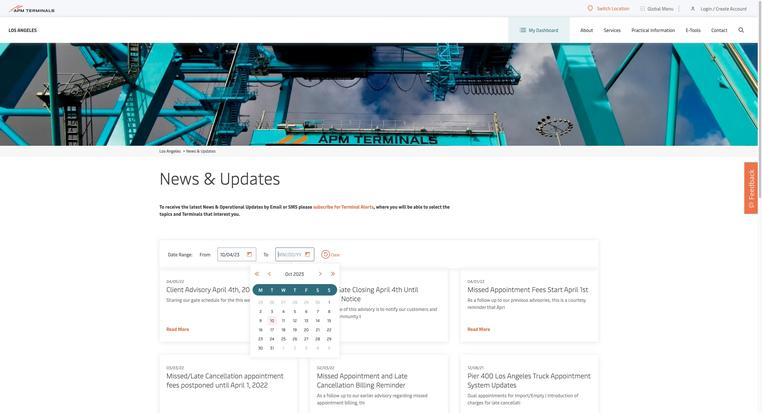 Task type: describe. For each thing, give the bounding box(es) containing it.
reminder
[[468, 304, 486, 310]]

up inside 04/01/22 missed appointment fees start april 1st as a follow up to our previous advisories, this is a courtesy reminder that apri
[[492, 297, 497, 303]]

reminder
[[376, 380, 406, 390]]

purpose
[[326, 306, 343, 312]]

and inside "04/01/22 south gate closing april 4th until further notice the purpose of this advisory is to notify our customers and trucking community t"
[[430, 306, 437, 312]]

clear
[[330, 252, 341, 258]]

you
[[390, 204, 398, 210]]

02/03/22 missed appointment and late cancellation billing reminder as a follow up to our earlier advisory regarding missed appointment billing, thi
[[317, 365, 428, 406]]

04/01/22 for south gate closing april 4th until further notice
[[317, 279, 334, 284]]

23 link
[[257, 336, 264, 343]]

missed for missed appointment fees start april 1st
[[468, 285, 489, 294]]

2 t from the left
[[294, 287, 296, 293]]

1 horizontal spatial 3
[[305, 346, 308, 351]]

0 vertical spatial 26 link
[[269, 299, 276, 306]]

e-
[[687, 27, 691, 33]]

1 horizontal spatial a
[[474, 297, 476, 303]]

20 link
[[303, 327, 310, 333]]

our inside "04/01/22 south gate closing april 4th until further notice the purpose of this advisory is to notify our customers and trucking community t"
[[399, 306, 406, 312]]

dashboard
[[537, 27, 559, 33]]

location
[[612, 5, 630, 11]]

about button
[[581, 17, 594, 43]]

our inside 04/01/22 missed appointment fees start april 1st as a follow up to our previous advisories, this is a courtesy reminder that apri
[[503, 297, 510, 303]]

0 horizontal spatial 28 link
[[292, 299, 299, 306]]

1 horizontal spatial 4 link
[[315, 345, 321, 352]]

1 t from the left
[[271, 287, 274, 293]]

fees
[[532, 285, 546, 294]]

19 link
[[292, 327, 299, 333]]

31 link
[[269, 345, 276, 352]]

15 link
[[326, 317, 333, 324]]

19
[[293, 327, 297, 333]]

1 horizontal spatial 26 link
[[292, 336, 299, 343]]

to for to
[[264, 251, 269, 258]]

21 link
[[315, 327, 321, 333]]

2 vertical spatial news
[[203, 204, 214, 210]]

1 vertical spatial 3 link
[[303, 345, 310, 352]]

fees
[[166, 380, 179, 390]]

april inside 04/01/22 missed appointment fees start april 1st as a follow up to our previous advisories, this is a courtesy reminder that apri
[[565, 285, 579, 294]]

for left 'terminal'
[[335, 204, 341, 210]]

0 horizontal spatial los angeles link
[[9, 26, 37, 34]]

services button
[[605, 17, 621, 43]]

17
[[270, 327, 274, 333]]

03/03/22 missed/late cancellation appointment fees postponed until april 1, 2022
[[166, 365, 283, 390]]

switch location button
[[588, 5, 630, 11]]

To text field
[[276, 248, 315, 261]]

this inside 04/01/22 missed appointment fees start april 1st as a follow up to our previous advisories, this is a courtesy reminder that apri
[[552, 297, 560, 303]]

up inside 02/03/22 missed appointment and late cancellation billing reminder as a follow up to our earlier advisory regarding missed appointment billing, thi
[[341, 392, 346, 399]]

login / create account link
[[691, 0, 748, 17]]

contact
[[712, 27, 728, 33]]

0 vertical spatial 25 link
[[257, 299, 264, 306]]

e-tools
[[687, 27, 701, 33]]

read more for further
[[317, 326, 340, 332]]

practical information button
[[632, 17, 676, 43]]

04/05/22
[[166, 279, 184, 284]]

los angeles
[[9, 27, 37, 33]]

please
[[299, 204, 312, 210]]

14
[[316, 318, 320, 323]]

1 horizontal spatial 5 link
[[326, 345, 333, 352]]

0 vertical spatial 2 link
[[257, 308, 264, 315]]

28 for leftmost "28" link
[[293, 300, 298, 305]]

late
[[395, 371, 408, 380]]

the inside ", where you will be able to select the topics and terminals that interest you."
[[443, 204, 450, 210]]

2 horizontal spatial a
[[565, 297, 568, 303]]

terminal
[[342, 204, 360, 210]]

where
[[376, 204, 389, 210]]

practical information
[[632, 27, 676, 33]]

latest
[[190, 204, 202, 210]]

0 vertical spatial 4
[[283, 309, 285, 314]]

1 vertical spatial 2 link
[[292, 345, 299, 352]]

oct
[[286, 271, 293, 277]]

contact button
[[712, 17, 728, 43]]

trucking
[[317, 313, 334, 319]]

1 vertical spatial 28 link
[[315, 336, 321, 343]]

able
[[414, 204, 423, 210]]

missed for missed appointment and late cancellation billing reminder
[[317, 371, 338, 380]]

1st
[[580, 285, 589, 294]]

follow inside 02/03/22 missed appointment and late cancellation billing reminder as a follow up to our earlier advisory regarding missed appointment billing, thi
[[327, 392, 340, 399]]

news & updates
[[160, 166, 280, 189]]

appointment inside 12/08/21 pier 400 los angeles truck appointment system updates dual appointments for import/empty | introduction of charges for late cancellati
[[551, 371, 591, 380]]

,
[[374, 204, 375, 210]]

read more for our
[[166, 326, 189, 332]]

gate
[[337, 285, 351, 294]]

0 vertical spatial &
[[197, 148, 200, 154]]

400
[[481, 371, 494, 380]]

date range:
[[168, 251, 193, 258]]

11
[[282, 318, 285, 323]]

cancellation inside 02/03/22 missed appointment and late cancellation billing reminder as a follow up to our earlier advisory regarding missed appointment billing, thi
[[317, 380, 354, 390]]

appointments
[[478, 392, 507, 399]]

1 horizontal spatial 1 link
[[326, 299, 333, 306]]

advisory inside "04/01/22 south gate closing april 4th until further notice the purpose of this advisory is to notify our customers and trucking community t"
[[358, 306, 375, 312]]

cancellati
[[501, 400, 521, 406]]

1 horizontal spatial los angeles link
[[160, 148, 181, 154]]

0 horizontal spatial 29 link
[[303, 299, 310, 306]]

7 link
[[315, 308, 321, 315]]

31
[[270, 346, 274, 351]]

8 link
[[326, 308, 333, 315]]

receive
[[165, 204, 181, 210]]

april inside 04/05/22 client advisory april 4th, 2022 sharing our gate schedule for the this week.
[[212, 285, 227, 294]]

1 vertical spatial news
[[160, 166, 200, 189]]

introduction
[[548, 392, 573, 399]]

truck
[[533, 371, 550, 380]]

our inside 02/03/22 missed appointment and late cancellation billing reminder as a follow up to our earlier advisory regarding missed appointment billing, thi
[[353, 392, 359, 399]]

further
[[317, 294, 340, 303]]

4th
[[392, 285, 402, 294]]

04/05/22 client advisory april 4th, 2022 sharing our gate schedule for the this week.
[[166, 279, 258, 303]]

los inside 12/08/21 pier 400 los angeles truck appointment system updates dual appointments for import/empty | introduction of charges for late cancellati
[[495, 371, 506, 380]]

13
[[305, 318, 309, 323]]

missed
[[414, 392, 428, 399]]

9 link
[[257, 317, 264, 324]]

alerts
[[361, 204, 374, 210]]

pier
[[468, 371, 479, 380]]

read for further
[[317, 326, 328, 332]]

email
[[270, 204, 282, 210]]

02/03/22
[[317, 365, 335, 371]]

billing,
[[345, 400, 358, 406]]

practical
[[632, 27, 650, 33]]

updates inside 12/08/21 pier 400 los angeles truck appointment system updates dual appointments for import/empty | introduction of charges for late cancellati
[[492, 380, 517, 390]]

f
[[305, 287, 308, 293]]

for up cancellati
[[508, 392, 514, 399]]

04/01/22 for missed appointment fees start april 1st
[[468, 279, 485, 284]]

global menu button
[[636, 0, 680, 17]]

0 horizontal spatial 3
[[271, 309, 273, 314]]

appointment for fees
[[491, 285, 531, 294]]

this for south gate closing april 4th until further notice
[[349, 306, 357, 312]]

feedback
[[747, 169, 757, 200]]

22
[[327, 327, 332, 333]]

0 vertical spatial 30 link
[[315, 299, 321, 306]]

this for client advisory april 4th, 2022
[[236, 297, 243, 303]]

0 horizontal spatial the
[[181, 204, 189, 210]]

billing
[[356, 380, 375, 390]]

1 horizontal spatial 1
[[329, 300, 330, 305]]

t
[[360, 313, 361, 319]]

thi
[[359, 400, 365, 406]]

1 vertical spatial 1
[[283, 346, 285, 351]]

to for to receive the latest news & operational updates by email or sms please subscribe for terminal alerts
[[160, 204, 164, 210]]

1 horizontal spatial 25
[[281, 336, 286, 342]]

1 vertical spatial &
[[204, 166, 216, 189]]

1 vertical spatial 29 link
[[326, 336, 333, 343]]

tools
[[691, 27, 701, 33]]

1 horizontal spatial 4
[[317, 346, 319, 351]]

notify
[[386, 306, 398, 312]]

our inside 04/05/22 client advisory april 4th, 2022 sharing our gate schedule for the this week.
[[183, 297, 190, 303]]

courtesy
[[569, 297, 586, 303]]

that inside 04/01/22 missed appointment fees start april 1st as a follow up to our previous advisories, this is a courtesy reminder that apri
[[487, 304, 496, 310]]

the inside 04/05/22 client advisory april 4th, 2022 sharing our gate schedule for the this week.
[[228, 297, 234, 303]]

cancellation inside 03/03/22 missed/late cancellation appointment fees postponed until april 1, 2022
[[205, 371, 243, 380]]

1 vertical spatial 25 link
[[280, 336, 287, 343]]

my
[[529, 27, 536, 33]]

4th,
[[228, 285, 240, 294]]

13 link
[[303, 317, 310, 324]]

april inside 03/03/22 missed/late cancellation appointment fees postponed until april 1, 2022
[[231, 380, 245, 390]]

subscribe
[[314, 204, 334, 210]]

27 for 27 link to the top
[[282, 300, 286, 305]]

10 link
[[268, 316, 277, 325]]

0 horizontal spatial 4 link
[[280, 308, 287, 315]]

to inside 02/03/22 missed appointment and late cancellation billing reminder as a follow up to our earlier advisory regarding missed appointment billing, thi
[[347, 392, 352, 399]]

30 for top 30 link
[[316, 300, 320, 305]]

as inside 04/01/22 missed appointment fees start april 1st as a follow up to our previous advisories, this is a courtesy reminder that apri
[[468, 297, 473, 303]]

11 link
[[280, 317, 287, 324]]



Task type: locate. For each thing, give the bounding box(es) containing it.
26 for top 26 "link"
[[270, 300, 275, 305]]

28 link
[[292, 299, 299, 306], [315, 336, 321, 343]]

april up schedule on the left
[[212, 285, 227, 294]]

10
[[270, 318, 274, 323]]

1 vertical spatial is
[[376, 306, 379, 312]]

12
[[293, 318, 297, 323]]

6
[[305, 309, 308, 314]]

From text field
[[218, 248, 257, 261]]

up up billing,
[[341, 392, 346, 399]]

sms
[[289, 204, 298, 210]]

apri
[[497, 304, 505, 310]]

for left late
[[485, 400, 491, 406]]

7
[[317, 309, 319, 314]]

27 down w
[[282, 300, 286, 305]]

the down 4th,
[[228, 297, 234, 303]]

this down start in the right of the page
[[552, 297, 560, 303]]

2 04/01/22 from the left
[[468, 279, 485, 284]]

2 link
[[257, 308, 264, 315], [292, 345, 299, 352]]

2 horizontal spatial angeles
[[508, 371, 532, 380]]

more for as
[[479, 326, 491, 332]]

follow inside 04/01/22 missed appointment fees start april 1st as a follow up to our previous advisories, this is a courtesy reminder that apri
[[478, 297, 490, 303]]

up left previous
[[492, 297, 497, 303]]

1 horizontal spatial appointment
[[491, 285, 531, 294]]

dual
[[468, 392, 477, 399]]

/
[[714, 5, 715, 12]]

our up billing,
[[353, 392, 359, 399]]

charges
[[468, 400, 484, 406]]

for inside 04/05/22 client advisory april 4th, 2022 sharing our gate schedule for the this week.
[[221, 297, 227, 303]]

s right "f"
[[317, 287, 319, 293]]

28 for "28" link to the bottom
[[316, 336, 320, 342]]

and inside 02/03/22 missed appointment and late cancellation billing reminder as a follow up to our earlier advisory regarding missed appointment billing, thi
[[382, 371, 393, 380]]

read for as
[[468, 326, 478, 332]]

04/01/22 up south
[[317, 279, 334, 284]]

30 link
[[315, 299, 321, 306], [257, 345, 264, 352]]

04/01/22 up the 'reminder'
[[468, 279, 485, 284]]

missed down "02/03/22"
[[317, 371, 338, 380]]

2 s from the left
[[328, 287, 331, 293]]

previous
[[511, 297, 529, 303]]

postponed
[[181, 380, 214, 390]]

0 vertical spatial 27 link
[[280, 299, 287, 306]]

and inside ", where you will be able to select the topics and terminals that interest you."
[[173, 211, 181, 217]]

0 horizontal spatial up
[[341, 392, 346, 399]]

global
[[648, 5, 661, 12]]

appointment up introduction
[[551, 371, 591, 380]]

28 down 21 link
[[316, 336, 320, 342]]

18 link
[[280, 327, 287, 333]]

that inside ", where you will be able to select the topics and terminals that interest you."
[[204, 211, 213, 217]]

missed inside 04/01/22 missed appointment fees start april 1st as a follow up to our previous advisories, this is a courtesy reminder that apri
[[468, 285, 489, 294]]

start
[[548, 285, 563, 294]]

this left week.
[[236, 297, 243, 303]]

5 for rightmost 5 link
[[328, 346, 331, 351]]

to left "notify"
[[380, 306, 385, 312]]

1 link right "31" link
[[280, 345, 287, 352]]

follow down "02/03/22"
[[327, 392, 340, 399]]

s up further
[[328, 287, 331, 293]]

25 link right week.
[[257, 299, 264, 306]]

04/01/22
[[317, 279, 334, 284], [468, 279, 485, 284]]

1 vertical spatial 2
[[294, 346, 296, 351]]

0 horizontal spatial angeles
[[17, 27, 37, 33]]

cancellation down "02/03/22"
[[317, 380, 354, 390]]

april
[[212, 285, 227, 294], [376, 285, 390, 294], [565, 285, 579, 294], [231, 380, 245, 390]]

30 down 23 link
[[258, 346, 263, 351]]

30 for bottommost 30 link
[[258, 346, 263, 351]]

this up community
[[349, 306, 357, 312]]

2 up 9
[[260, 309, 262, 314]]

t right w
[[294, 287, 296, 293]]

is inside 04/01/22 missed appointment fees start april 1st as a follow up to our previous advisories, this is a courtesy reminder that apri
[[561, 297, 564, 303]]

1 horizontal spatial 5
[[328, 346, 331, 351]]

news right latest on the left of the page
[[203, 204, 214, 210]]

angeles for los angeles > news & updates
[[167, 148, 181, 154]]

to right able at the right
[[424, 204, 428, 210]]

of inside "04/01/22 south gate closing april 4th until further notice the purpose of this advisory is to notify our customers and trucking community t"
[[344, 306, 348, 312]]

0 vertical spatial 30
[[316, 300, 320, 305]]

is inside "04/01/22 south gate closing april 4th until further notice the purpose of this advisory is to notify our customers and trucking community t"
[[376, 306, 379, 312]]

topics
[[160, 211, 172, 217]]

the up the terminals
[[181, 204, 189, 210]]

1 horizontal spatial as
[[468, 297, 473, 303]]

25 right week.
[[259, 300, 263, 305]]

you.
[[231, 211, 240, 217]]

0 vertical spatial of
[[344, 306, 348, 312]]

0 horizontal spatial appointment
[[244, 371, 283, 380]]

3 link down 20 link
[[303, 345, 310, 352]]

04/01/22 inside 04/01/22 missed appointment fees start april 1st as a follow up to our previous advisories, this is a courtesy reminder that apri
[[468, 279, 485, 284]]

account
[[731, 5, 748, 12]]

read more
[[166, 326, 189, 332], [317, 326, 340, 332], [468, 326, 491, 332]]

25 down the 18 link
[[281, 336, 286, 342]]

april up courtesy
[[565, 285, 579, 294]]

2 link up 9
[[257, 308, 264, 315]]

switch location
[[598, 5, 630, 11]]

0 vertical spatial as
[[468, 297, 473, 303]]

0 horizontal spatial 26
[[270, 300, 275, 305]]

updates
[[201, 148, 216, 154], [220, 166, 280, 189], [246, 204, 263, 210], [492, 380, 517, 390]]

article listing 2 image
[[0, 43, 759, 146]]

27 for bottommost 27 link
[[304, 336, 309, 342]]

1 horizontal spatial 28 link
[[315, 336, 321, 343]]

1 s from the left
[[317, 287, 319, 293]]

18
[[282, 327, 286, 333]]

information
[[651, 27, 676, 33]]

advisory inside 02/03/22 missed appointment and late cancellation billing reminder as a follow up to our earlier advisory regarding missed appointment billing, thi
[[375, 392, 392, 399]]

1 link up the 8
[[326, 299, 333, 306]]

28 up "12"
[[293, 300, 298, 305]]

26 for 26 "link" to the right
[[293, 336, 297, 342]]

as up the 'reminder'
[[468, 297, 473, 303]]

missed up the 'reminder'
[[468, 285, 489, 294]]

april left 1, at the left bottom of the page
[[231, 380, 245, 390]]

to inside ", where you will be able to select the topics and terminals that interest you."
[[424, 204, 428, 210]]

late
[[492, 400, 500, 406]]

gate
[[191, 297, 200, 303]]

5 link
[[292, 308, 299, 315], [326, 345, 333, 352]]

29 up 6
[[304, 300, 309, 305]]

04/01/22 missed appointment fees start april 1st as a follow up to our previous advisories, this is a courtesy reminder that apri
[[468, 279, 589, 310]]

5 up "12"
[[294, 309, 296, 314]]

missed/late
[[166, 371, 204, 380]]

0 horizontal spatial missed
[[317, 371, 338, 380]]

2 read more from the left
[[317, 326, 340, 332]]

0 horizontal spatial to
[[160, 204, 164, 210]]

16 link
[[257, 327, 264, 333]]

1 vertical spatial 2022
[[252, 380, 268, 390]]

29
[[304, 300, 309, 305], [327, 336, 332, 342]]

1 vertical spatial 3
[[305, 346, 308, 351]]

1 vertical spatial of
[[574, 392, 579, 399]]

my dashboard button
[[520, 17, 559, 43]]

1 vertical spatial 30 link
[[257, 345, 264, 352]]

0 horizontal spatial more
[[178, 326, 189, 332]]

0 vertical spatial 1 link
[[326, 299, 333, 306]]

cancellation left 1, at the left bottom of the page
[[205, 371, 243, 380]]

0 vertical spatial 5 link
[[292, 308, 299, 315]]

appointment inside 02/03/22 missed appointment and late cancellation billing reminder as a follow up to our earlier advisory regarding missed appointment billing, thi
[[317, 400, 344, 406]]

04/01/22 inside "04/01/22 south gate closing april 4th until further notice the purpose of this advisory is to notify our customers and trucking community t"
[[317, 279, 334, 284]]

that left apri
[[487, 304, 496, 310]]

angeles inside 12/08/21 pier 400 los angeles truck appointment system updates dual appointments for import/empty | introduction of charges for late cancellati
[[508, 371, 532, 380]]

3 more from the left
[[479, 326, 491, 332]]

30 link down 23 link
[[257, 345, 264, 352]]

2 horizontal spatial read more
[[468, 326, 491, 332]]

3 read more from the left
[[468, 326, 491, 332]]

29 for bottommost the 29 link
[[327, 336, 332, 342]]

terminals
[[182, 211, 203, 217]]

more for further
[[329, 326, 340, 332]]

0 horizontal spatial appointment
[[340, 371, 380, 380]]

this inside "04/01/22 south gate closing april 4th until further notice the purpose of this advisory is to notify our customers and trucking community t"
[[349, 306, 357, 312]]

and down receive
[[173, 211, 181, 217]]

1 horizontal spatial that
[[487, 304, 496, 310]]

1 read from the left
[[166, 326, 177, 332]]

our right "notify"
[[399, 306, 406, 312]]

0 horizontal spatial 1 link
[[280, 345, 287, 352]]

4 up 11
[[283, 309, 285, 314]]

29 link
[[303, 299, 310, 306], [326, 336, 333, 343]]

this inside 04/05/22 client advisory april 4th, 2022 sharing our gate schedule for the this week.
[[236, 297, 243, 303]]

1 vertical spatial 27 link
[[303, 336, 310, 343]]

26 link up 10
[[269, 299, 276, 306]]

1 vertical spatial los
[[160, 148, 166, 154]]

0 horizontal spatial los
[[9, 27, 16, 33]]

missed inside 02/03/22 missed appointment and late cancellation billing reminder as a follow up to our earlier advisory regarding missed appointment billing, thi
[[317, 371, 338, 380]]

20
[[304, 327, 309, 333]]

24 link
[[269, 336, 276, 343]]

0 horizontal spatial 2
[[260, 309, 262, 314]]

1 horizontal spatial los
[[160, 148, 166, 154]]

1 horizontal spatial 29
[[327, 336, 332, 342]]

9
[[260, 318, 262, 323]]

24
[[270, 336, 275, 342]]

the right select
[[443, 204, 450, 210]]

0 horizontal spatial is
[[376, 306, 379, 312]]

04/01/22 south gate closing april 4th until further notice the purpose of this advisory is to notify our customers and trucking community t
[[317, 279, 437, 319]]

21
[[316, 327, 320, 333]]

read more for as
[[468, 326, 491, 332]]

from
[[200, 251, 211, 258]]

south
[[317, 285, 335, 294]]

appointment up earlier
[[340, 371, 380, 380]]

1 vertical spatial los angeles link
[[160, 148, 181, 154]]

a
[[474, 297, 476, 303], [565, 297, 568, 303], [323, 392, 326, 399]]

los for los angeles > news & updates
[[160, 148, 166, 154]]

0 horizontal spatial cancellation
[[205, 371, 243, 380]]

2 vertical spatial and
[[382, 371, 393, 380]]

5 for the top 5 link
[[294, 309, 296, 314]]

1 vertical spatial follow
[[327, 392, 340, 399]]

a down "02/03/22"
[[323, 392, 326, 399]]

0 vertical spatial 5
[[294, 309, 296, 314]]

5 down 22 link
[[328, 346, 331, 351]]

2 down '19' link
[[294, 346, 296, 351]]

4 link down 21 link
[[315, 345, 321, 352]]

operational
[[220, 204, 245, 210]]

1 horizontal spatial 30 link
[[315, 299, 321, 306]]

0 horizontal spatial 30
[[258, 346, 263, 351]]

advisory up t
[[358, 306, 375, 312]]

1 vertical spatial 25
[[281, 336, 286, 342]]

1 vertical spatial 1 link
[[280, 345, 287, 352]]

services
[[605, 27, 621, 33]]

29 link down 22 link
[[326, 336, 333, 343]]

0 horizontal spatial 3 link
[[269, 308, 276, 315]]

1 horizontal spatial 30
[[316, 300, 320, 305]]

26 up 10
[[270, 300, 275, 305]]

0 horizontal spatial 2 link
[[257, 308, 264, 315]]

2 link down '19' link
[[292, 345, 299, 352]]

15
[[328, 318, 331, 323]]

>
[[183, 148, 185, 154]]

1 vertical spatial appointment
[[317, 400, 344, 406]]

4 down 21 link
[[317, 346, 319, 351]]

0 vertical spatial 29 link
[[303, 299, 310, 306]]

1 horizontal spatial 28
[[316, 336, 320, 342]]

follow up the 'reminder'
[[478, 297, 490, 303]]

0 horizontal spatial as
[[317, 392, 322, 399]]

0 vertical spatial to
[[160, 204, 164, 210]]

appointment inside 03/03/22 missed/late cancellation appointment fees postponed until april 1, 2022
[[244, 371, 283, 380]]

2 read from the left
[[317, 326, 328, 332]]

for right schedule on the left
[[221, 297, 227, 303]]

2 vertical spatial &
[[215, 204, 219, 210]]

and right customers
[[430, 306, 437, 312]]

0 vertical spatial 29
[[304, 300, 309, 305]]

los angeles link
[[9, 26, 37, 34], [160, 148, 181, 154]]

1 horizontal spatial 26
[[293, 336, 297, 342]]

select
[[429, 204, 442, 210]]

that left the interest
[[204, 211, 213, 217]]

2022 inside 03/03/22 missed/late cancellation appointment fees postponed until april 1, 2022
[[252, 380, 268, 390]]

1 up "purpose"
[[329, 300, 330, 305]]

2 horizontal spatial and
[[430, 306, 437, 312]]

1 vertical spatial up
[[341, 392, 346, 399]]

27 link down w
[[280, 299, 287, 306]]

25 link down the 18 link
[[280, 336, 287, 343]]

0 vertical spatial news
[[186, 148, 196, 154]]

of inside 12/08/21 pier 400 los angeles truck appointment system updates dual appointments for import/empty | introduction of charges for late cancellati
[[574, 392, 579, 399]]

1 more from the left
[[178, 326, 189, 332]]

30 link up the 7 on the left of the page
[[315, 299, 321, 306]]

a inside 02/03/22 missed appointment and late cancellation billing reminder as a follow up to our earlier advisory regarding missed appointment billing, thi
[[323, 392, 326, 399]]

as down "02/03/22"
[[317, 392, 322, 399]]

and left late
[[382, 371, 393, 380]]

angeles for los angeles
[[17, 27, 37, 33]]

0 vertical spatial 2022
[[242, 285, 258, 294]]

5 link up "12"
[[292, 308, 299, 315]]

28 link up "12"
[[292, 299, 299, 306]]

a up the 'reminder'
[[474, 297, 476, 303]]

0 vertical spatial 2
[[260, 309, 262, 314]]

the
[[317, 306, 325, 312]]

29 down 22 link
[[327, 336, 332, 342]]

to inside 04/01/22 missed appointment fees start april 1st as a follow up to our previous advisories, this is a courtesy reminder that apri
[[498, 297, 502, 303]]

of right introduction
[[574, 392, 579, 399]]

1 vertical spatial 26
[[293, 336, 297, 342]]

to inside "04/01/22 south gate closing april 4th until further notice the purpose of this advisory is to notify our customers and trucking community t"
[[380, 306, 385, 312]]

1 horizontal spatial 3 link
[[303, 345, 310, 352]]

3 up 10
[[271, 309, 273, 314]]

t left w
[[271, 287, 274, 293]]

2 horizontal spatial the
[[443, 204, 450, 210]]

menu
[[663, 5, 674, 12]]

1 vertical spatial 28
[[316, 336, 320, 342]]

a left courtesy
[[565, 297, 568, 303]]

los angeles > news & updates
[[160, 148, 216, 154]]

to up apri
[[498, 297, 502, 303]]

26
[[270, 300, 275, 305], [293, 336, 297, 342]]

news right the >
[[186, 148, 196, 154]]

1 vertical spatial 29
[[327, 336, 332, 342]]

0 horizontal spatial follow
[[327, 392, 340, 399]]

appointment inside 02/03/22 missed appointment and late cancellation billing reminder as a follow up to our earlier advisory regarding missed appointment billing, thi
[[340, 371, 380, 380]]

m
[[259, 287, 263, 293]]

0 vertical spatial 3 link
[[269, 308, 276, 315]]

1 horizontal spatial of
[[574, 392, 579, 399]]

0 horizontal spatial 26 link
[[269, 299, 276, 306]]

27 down 20 link
[[304, 336, 309, 342]]

1 link
[[326, 299, 333, 306], [280, 345, 287, 352]]

advisory down reminder
[[375, 392, 392, 399]]

29 for the leftmost the 29 link
[[304, 300, 309, 305]]

0 horizontal spatial s
[[317, 287, 319, 293]]

1 vertical spatial missed
[[317, 371, 338, 380]]

1 right "31" link
[[283, 346, 285, 351]]

appointment up previous
[[491, 285, 531, 294]]

0 horizontal spatial 30 link
[[257, 345, 264, 352]]

0 vertical spatial missed
[[468, 285, 489, 294]]

2 more from the left
[[329, 326, 340, 332]]

1 horizontal spatial this
[[349, 306, 357, 312]]

0 vertical spatial 25
[[259, 300, 263, 305]]

to up billing,
[[347, 392, 352, 399]]

30 up the
[[316, 300, 320, 305]]

appointment for and
[[340, 371, 380, 380]]

april inside "04/01/22 south gate closing april 4th until further notice the purpose of this advisory is to notify our customers and trucking community t"
[[376, 285, 390, 294]]

27 link down 20 link
[[303, 336, 310, 343]]

3 read from the left
[[468, 326, 478, 332]]

2022 up week.
[[242, 285, 258, 294]]

and
[[173, 211, 181, 217], [430, 306, 437, 312], [382, 371, 393, 380]]

community
[[335, 313, 359, 319]]

1 vertical spatial advisory
[[375, 392, 392, 399]]

1
[[329, 300, 330, 305], [283, 346, 285, 351]]

1 horizontal spatial follow
[[478, 297, 490, 303]]

2022 inside 04/05/22 client advisory april 4th, 2022 sharing our gate schedule for the this week.
[[242, 285, 258, 294]]

date
[[168, 251, 178, 258]]

subscribe for terminal alerts link
[[314, 204, 374, 210]]

28
[[293, 300, 298, 305], [316, 336, 320, 342]]

1 04/01/22 from the left
[[317, 279, 334, 284]]

our
[[183, 297, 190, 303], [503, 297, 510, 303], [399, 306, 406, 312], [353, 392, 359, 399]]

1 horizontal spatial appointment
[[317, 400, 344, 406]]

, where you will be able to select the topics and terminals that interest you.
[[160, 204, 450, 217]]

feedback button
[[745, 162, 759, 214]]

1 vertical spatial 27
[[304, 336, 309, 342]]

1 horizontal spatial cancellation
[[317, 380, 354, 390]]

is left "notify"
[[376, 306, 379, 312]]

0 vertical spatial 28 link
[[292, 299, 299, 306]]

4 link up 11
[[280, 308, 287, 315]]

1 horizontal spatial read
[[317, 326, 328, 332]]

1 vertical spatial 5
[[328, 346, 331, 351]]

26 link down '19' link
[[292, 336, 299, 343]]

as inside 02/03/22 missed appointment and late cancellation billing reminder as a follow up to our earlier advisory regarding missed appointment billing, thi
[[317, 392, 322, 399]]

27
[[282, 300, 286, 305], [304, 336, 309, 342]]

5 link down 22 link
[[326, 345, 333, 352]]

29 link up 6
[[303, 299, 310, 306]]

switch
[[598, 5, 611, 11]]

3 down 20 link
[[305, 346, 308, 351]]

w
[[282, 287, 286, 293]]

is down start in the right of the page
[[561, 297, 564, 303]]

1 read more from the left
[[166, 326, 189, 332]]

1 vertical spatial to
[[264, 251, 269, 258]]

our up apri
[[503, 297, 510, 303]]

until
[[215, 380, 229, 390]]

more for our
[[178, 326, 189, 332]]

los for los angeles
[[9, 27, 16, 33]]

earlier
[[361, 392, 374, 399]]

0 horizontal spatial 5
[[294, 309, 296, 314]]

by
[[264, 204, 269, 210]]

3 link up 10
[[269, 308, 276, 315]]

0 horizontal spatial 1
[[283, 346, 285, 351]]

appointment inside 04/01/22 missed appointment fees start april 1st as a follow up to our previous advisories, this is a courtesy reminder that apri
[[491, 285, 531, 294]]

26 down '19' link
[[293, 336, 297, 342]]

appointment
[[491, 285, 531, 294], [340, 371, 380, 380], [551, 371, 591, 380]]

our left gate
[[183, 297, 190, 303]]

read for our
[[166, 326, 177, 332]]

news down the >
[[160, 166, 200, 189]]

0 vertical spatial 4 link
[[280, 308, 287, 315]]

1 vertical spatial as
[[317, 392, 322, 399]]

about
[[581, 27, 594, 33]]

1 vertical spatial and
[[430, 306, 437, 312]]



Task type: vqa. For each thing, say whether or not it's contained in the screenshot.
bottommost 'Services'
no



